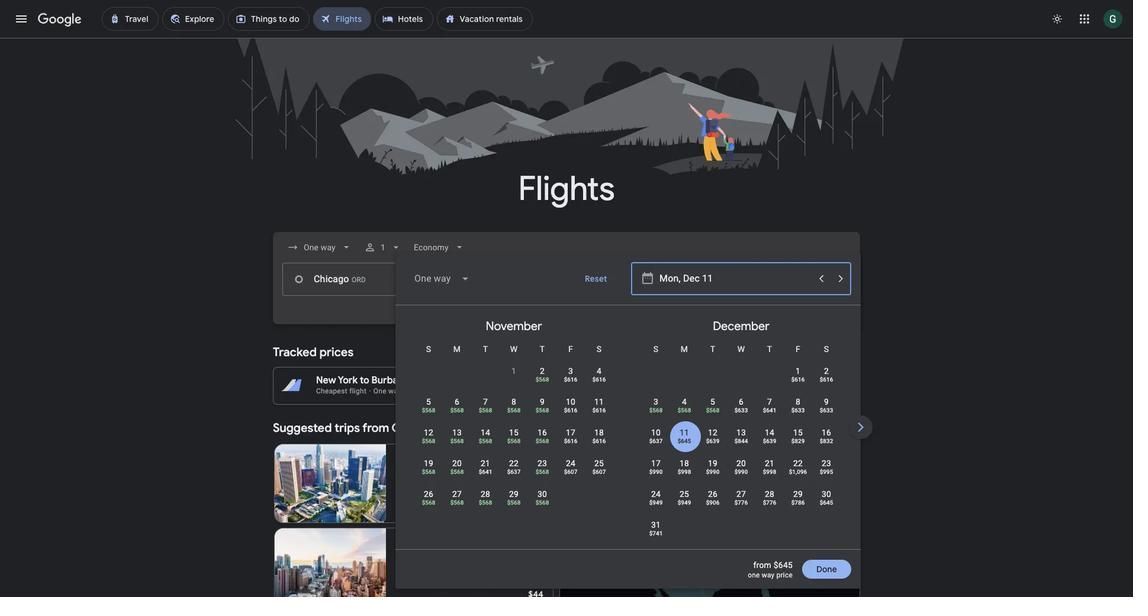 Task type: locate. For each thing, give the bounding box(es) containing it.
25 inside 25 $607
[[595, 459, 604, 468]]

2 7 from the left
[[768, 397, 772, 407]]

0 horizontal spatial 15
[[509, 428, 519, 438]]

1 horizontal spatial to
[[543, 375, 552, 387]]

1 30 from the left
[[538, 490, 547, 499]]

grid containing november
[[400, 310, 1083, 557]]

cheapest down the "miami"
[[514, 387, 545, 396]]

burbank up the fri, nov 10 element
[[555, 375, 592, 387]]

Departure text field
[[660, 263, 811, 295], [659, 264, 811, 296]]

27 inside 27 $568
[[452, 490, 462, 499]]

0 horizontal spatial new
[[316, 375, 336, 387]]

4 inside 4 $568
[[682, 397, 687, 407]]

2 2 from the left
[[824, 367, 829, 376]]

w inside november row group
[[510, 345, 518, 354]]

21 inside 21 $998
[[765, 459, 775, 468]]

3 inside the 3 $616
[[569, 367, 573, 376]]

12 inside 12 $639
[[708, 428, 718, 438]]

1 $990 from the left
[[649, 469, 663, 476]]

12
[[424, 428, 434, 438], [708, 428, 718, 438]]

1 horizontal spatial $776
[[763, 500, 777, 506]]

17 up stop
[[432, 467, 442, 477]]

2 right wed, nov 1 element
[[540, 367, 545, 376]]

, 637 us dollars element
[[649, 438, 663, 445], [507, 469, 521, 476]]

wed, nov 29 element
[[509, 489, 519, 500]]

, 990 us dollars element
[[649, 469, 663, 476], [706, 469, 720, 476], [735, 469, 748, 476]]

2 $998 from the left
[[763, 469, 777, 476]]

5
[[426, 397, 431, 407], [711, 397, 715, 407]]

0 horizontal spatial $645
[[678, 438, 691, 445]]

2 $568
[[536, 367, 549, 383]]

reset
[[585, 274, 608, 284]]

5 for tue, dec 5 element
[[711, 397, 715, 407]]

12 right "mon, dec 11, departure date." element
[[708, 428, 718, 438]]

new
[[316, 375, 336, 387], [711, 375, 731, 387], [395, 538, 415, 550]]

4 $568
[[678, 397, 691, 414]]

22 $637
[[507, 459, 521, 476]]

$637 inside december row group
[[649, 438, 663, 445]]

None text field
[[283, 263, 450, 296]]

5 $568 inside december row group
[[706, 397, 720, 414]]

w up wed, nov 1 element
[[510, 345, 518, 354]]

wed, dec 27 element
[[737, 489, 746, 500]]

from right trips
[[363, 421, 389, 436]]

tue, dec 26 element
[[708, 489, 718, 500]]

1 horizontal spatial $639
[[763, 438, 777, 445]]

, 639 us dollars element
[[706, 438, 720, 445], [763, 438, 777, 445]]

29 inside 29 $568
[[509, 490, 519, 499]]

1 horizontal spatial , 990 us dollars element
[[706, 469, 720, 476]]

16 inside the 16 $568
[[538, 428, 547, 438]]

wed, dec 13 element
[[737, 427, 746, 439]]

16 up '$832'
[[822, 428, 832, 438]]

2 19 from the left
[[708, 459, 718, 468]]

1 vertical spatial , 637 us dollars element
[[507, 469, 521, 476]]

stop
[[417, 479, 433, 489]]

november row group
[[400, 310, 628, 545]]

1 28 from the left
[[481, 490, 490, 499]]

14 for 14 $639
[[765, 428, 775, 438]]

1 , 949 us dollars element from the left
[[649, 500, 663, 506]]

2 28 from the left
[[765, 490, 775, 499]]

1 f from the left
[[569, 345, 573, 354]]

8 inside "8 $633"
[[796, 397, 801, 407]]

0 horizontal spatial way
[[389, 387, 402, 396]]

19
[[424, 459, 434, 468], [708, 459, 718, 468]]

1 $633 from the left
[[735, 407, 748, 414]]

, 568 us dollars element for wed, nov 15 element
[[507, 438, 521, 445]]

12 inside 12 $568
[[424, 428, 434, 438]]

0 horizontal spatial m
[[454, 345, 461, 354]]

f for november
[[569, 345, 573, 354]]

0 vertical spatial wed,
[[395, 467, 414, 477]]

, 616 us dollars element up fri, dec 8 element
[[792, 377, 805, 383]]

hr
[[452, 479, 460, 489]]

1 $607 from the left
[[564, 469, 578, 476]]

$568 for mon, nov 20 element
[[450, 469, 464, 476]]

wed, up spirit icon
[[395, 551, 414, 561]]

10
[[566, 397, 576, 407], [651, 428, 661, 438]]

0 horizontal spatial $637
[[507, 469, 521, 476]]

wed, inside the los angeles wed, jan 17
[[395, 467, 414, 477]]

1 29 from the left
[[509, 490, 519, 499]]

thu, nov 2 element
[[540, 365, 545, 377]]

2 29 from the left
[[794, 490, 803, 499]]

$645 for 30
[[820, 500, 834, 506]]

15
[[509, 428, 519, 438], [794, 428, 803, 438]]

3 t from the left
[[711, 345, 716, 354]]

, 568 us dollars element for wed, nov 8 element
[[507, 407, 521, 414]]

tue, dec 19 element
[[708, 458, 718, 470]]

, 645 us dollars element right ', 786 us dollars' element
[[820, 500, 834, 506]]

27 down the 20 $990
[[737, 490, 746, 499]]

5 $568 up chicago
[[422, 397, 436, 414]]

2 5 $568 from the left
[[706, 397, 720, 414]]

$568 for mon, nov 27 element
[[450, 500, 464, 506]]

30 inside 30 $568
[[538, 490, 547, 499]]

1 horizontal spatial $607
[[593, 469, 606, 476]]

$568 for tue, nov 7 element
[[479, 407, 492, 414]]

jan up 1 stop
[[416, 467, 430, 477]]

mon, dec 4 element
[[682, 396, 687, 408]]

, 639 us dollars element down explore
[[763, 438, 777, 445]]

new up spirit icon
[[395, 538, 415, 550]]

1 horizontal spatial 25
[[680, 490, 689, 499]]

sun, nov 26 element
[[424, 489, 434, 500]]

11 inside 11 $645
[[680, 428, 689, 438]]

1 horizontal spatial $998
[[763, 469, 777, 476]]

1 vertical spatial jan
[[416, 551, 430, 561]]

2 14 from the left
[[765, 428, 775, 438]]

2 5 from the left
[[711, 397, 715, 407]]

26 inside 26 $906
[[708, 490, 718, 499]]

20 inside the "20 $568"
[[452, 459, 462, 468]]

to up cheapest flight
[[360, 375, 369, 387]]

22 $1,096
[[789, 459, 807, 476]]

2 $639 from the left
[[763, 438, 777, 445]]

14 inside 14 $568
[[481, 428, 490, 438]]

los up "sun, nov 5" element
[[423, 375, 438, 387]]

2 $776 from the left
[[763, 500, 777, 506]]

2 inside the 2 $616
[[824, 367, 829, 376]]

$568 for sun, nov 26 element
[[422, 500, 436, 506]]

5 inside november row group
[[426, 397, 431, 407]]

0 vertical spatial $641
[[763, 407, 777, 414]]

20 $568
[[450, 459, 464, 476]]

14 for 14 $568
[[481, 428, 490, 438]]

1 5 $568 from the left
[[422, 397, 436, 414]]

, 633 us dollars element
[[735, 407, 748, 414], [792, 407, 805, 414], [820, 407, 834, 414]]

fri, dec 22 element
[[794, 458, 803, 470]]

2 $607 from the left
[[593, 469, 606, 476]]

to inside miami to burbank or los angeles cheapest flight
[[543, 375, 552, 387]]

1 horizontal spatial 29
[[794, 490, 803, 499]]

grid inside "flight" search box
[[400, 310, 1083, 557]]

, 616 us dollars element up sat, nov 18 element
[[593, 407, 606, 414]]

t up thu, nov 2 element
[[540, 345, 545, 354]]

24 $607
[[564, 459, 578, 476]]

24 for 24 $607
[[566, 459, 576, 468]]

27 $776
[[735, 490, 748, 506]]

0 horizontal spatial 8
[[512, 397, 516, 407]]

sun, dec 17 element
[[651, 458, 661, 470]]

22 inside '22 $1,096'
[[794, 459, 803, 468]]

44 US dollars text field
[[529, 589, 544, 598]]

spirit image
[[395, 563, 405, 573]]

1 $776 from the left
[[735, 500, 748, 506]]

0 horizontal spatial w
[[510, 345, 518, 354]]

0 horizontal spatial york
[[338, 375, 358, 387]]

f
[[569, 345, 573, 354], [796, 345, 801, 354]]

13 $568
[[450, 428, 464, 445]]

18 inside 18 $616
[[595, 428, 604, 438]]

0 vertical spatial $637
[[649, 438, 663, 445]]

1 21 from the left
[[481, 459, 490, 468]]

19 inside 19 $990
[[708, 459, 718, 468]]

30 up 82 us dollars text box
[[538, 490, 547, 499]]

$98
[[834, 375, 850, 387]]

s left all
[[824, 345, 829, 354]]

14 down 7 $641
[[765, 428, 775, 438]]

1 wed, from the top
[[395, 467, 414, 477]]

0 horizontal spatial $998
[[678, 469, 691, 476]]

0 horizontal spatial 12
[[424, 428, 434, 438]]

0 horizontal spatial from
[[363, 421, 389, 436]]

23 inside '23 $995'
[[822, 459, 832, 468]]

30
[[538, 490, 547, 499], [822, 490, 832, 499]]

thu, dec 14 element
[[765, 427, 775, 439]]

$949 for 24
[[649, 500, 663, 506]]

$949 up sun, dec 31 element at right bottom
[[649, 500, 663, 506]]

one
[[748, 572, 760, 580]]

view all
[[817, 348, 846, 358]]

24 inside 24 $607
[[566, 459, 576, 468]]

25 for 25 $607
[[595, 459, 604, 468]]

2 , 607 us dollars element from the left
[[593, 469, 606, 476]]

burbank
[[372, 375, 409, 387], [555, 375, 592, 387]]

, 607 us dollars element right 24 $607
[[593, 469, 606, 476]]

1 20 from the left
[[452, 459, 462, 468]]

1 horizontal spatial , 633 us dollars element
[[792, 407, 805, 414]]

, 639 us dollars element for 12
[[706, 438, 720, 445]]

2 22 from the left
[[794, 459, 803, 468]]

25 for 25 $949
[[680, 490, 689, 499]]

2 30 from the left
[[822, 490, 832, 499]]

row containing 26
[[415, 483, 557, 517]]

fri, dec 15 element
[[794, 427, 803, 439]]

t down 'november'
[[483, 345, 488, 354]]

jan
[[416, 467, 430, 477], [416, 551, 430, 561]]

tracked prices region
[[273, 339, 861, 405]]

from
[[363, 421, 389, 436], [754, 561, 772, 570]]

21 inside 21 $641
[[481, 459, 490, 468]]

2 horizontal spatial $990
[[735, 469, 748, 476]]

2 left $98
[[824, 367, 829, 376]]

2 s from the left
[[597, 345, 602, 354]]

1 horizontal spatial 20
[[737, 459, 746, 468]]

wed, nov 22 element
[[509, 458, 519, 470]]

1 horizontal spatial $990
[[706, 469, 720, 476]]

0 vertical spatial $645
[[678, 438, 691, 445]]

0 horizontal spatial los
[[395, 454, 411, 466]]

2 , 949 us dollars element from the left
[[678, 500, 691, 506]]

2 wed, from the top
[[395, 551, 414, 561]]

, 568 us dollars element for sun, dec 3 element
[[649, 407, 663, 414]]

31
[[651, 521, 661, 530]]

, 645 us dollars element up mon, dec 18 element at right bottom
[[678, 438, 691, 445]]

31 $741
[[649, 521, 663, 537]]

4 t from the left
[[767, 345, 772, 354]]

18 down 11 $645
[[680, 459, 689, 468]]

$639 for 12
[[706, 438, 720, 445]]

$637 inside november row group
[[507, 469, 521, 476]]

suggested trips from chicago
[[273, 421, 438, 436]]

0 horizontal spatial 21
[[481, 459, 490, 468]]

28 down 21 $998
[[765, 490, 775, 499]]

1 horizontal spatial $645
[[774, 561, 793, 570]]

7 inside 7 $568
[[483, 397, 488, 407]]

1 horizontal spatial or
[[594, 375, 604, 387]]

2 horizontal spatial $645
[[820, 500, 834, 506]]

1 inside 'suggested trips from chicago' region
[[410, 479, 414, 489]]

13 inside 'suggested trips from chicago' region
[[440, 479, 450, 489]]

28
[[481, 490, 490, 499], [765, 490, 775, 499]]

1 , 776 us dollars element from the left
[[735, 500, 748, 506]]

1 5 from the left
[[426, 397, 431, 407]]

1 horizontal spatial way
[[762, 572, 775, 580]]

prices
[[320, 345, 354, 360]]

sun, dec 31 element
[[651, 519, 661, 531]]

12 for 12 $568
[[424, 428, 434, 438]]

0 horizontal spatial $641
[[479, 469, 492, 476]]

3 , 990 us dollars element from the left
[[735, 469, 748, 476]]

$906
[[706, 500, 720, 506]]

17 for 17 $616
[[566, 428, 576, 438]]

1 12 from the left
[[424, 428, 434, 438]]

6 down the new york to boston
[[739, 397, 744, 407]]

13 for 13 $568
[[452, 428, 462, 438]]

28 $776
[[763, 490, 777, 506]]

7 down the boston
[[768, 397, 772, 407]]

2 w from the left
[[738, 345, 745, 354]]

$645 right ', 786 us dollars' element
[[820, 500, 834, 506]]

1 to from the left
[[360, 375, 369, 387]]

, 832 us dollars element
[[820, 438, 834, 445]]

$641 up explore
[[763, 407, 777, 414]]

19 for 19 $990
[[708, 459, 718, 468]]

1 $998 from the left
[[678, 469, 691, 476]]

0 horizontal spatial 9
[[540, 397, 545, 407]]

york for jan
[[417, 538, 437, 550]]

2 , 990 us dollars element from the left
[[706, 469, 720, 476]]

20 inside the 20 $990
[[737, 459, 746, 468]]

2 for november
[[540, 367, 545, 376]]

26 down stop
[[424, 490, 434, 499]]

9 up destinations
[[824, 397, 829, 407]]

, 633 us dollars element up explore destinations button
[[792, 407, 805, 414]]

tracked
[[273, 345, 317, 360]]

15 inside 15 $829
[[794, 428, 803, 438]]

sun, dec 10 element
[[651, 427, 661, 439]]

2 , 633 us dollars element from the left
[[792, 407, 805, 414]]

fri, nov 17 element
[[566, 427, 576, 439]]

1 $949 from the left
[[649, 500, 663, 506]]

, 641 us dollars element
[[763, 407, 777, 414], [479, 469, 492, 476]]

2 $990 from the left
[[706, 469, 720, 476]]

1 horizontal spatial 23
[[822, 459, 832, 468]]

done
[[817, 564, 837, 575]]

1 m from the left
[[454, 345, 461, 354]]

1 vertical spatial 18
[[680, 459, 689, 468]]

row containing 24
[[642, 483, 841, 517]]

fri, dec 1 element
[[796, 365, 801, 377]]

m up mon, nov 6 element
[[454, 345, 461, 354]]

19 up stop
[[424, 459, 434, 468]]

0 horizontal spatial 5
[[426, 397, 431, 407]]

0 horizontal spatial 16
[[538, 428, 547, 438]]

1 $616
[[792, 367, 805, 383]]

0 vertical spatial , 637 us dollars element
[[649, 438, 663, 445]]

jan for york
[[416, 551, 430, 561]]

$616 up fri, nov 24 element
[[564, 438, 578, 445]]

f inside december row group
[[796, 345, 801, 354]]

$607 right 24 $607
[[593, 469, 606, 476]]

3 $633 from the left
[[820, 407, 834, 414]]

mon, nov 13 element
[[452, 427, 462, 439]]

1 vertical spatial , 645 us dollars element
[[820, 500, 834, 506]]

1 , 998 us dollars element from the left
[[678, 469, 691, 476]]

0 horizontal spatial , 641 us dollars element
[[479, 469, 492, 476]]

$568
[[536, 377, 549, 383], [422, 407, 436, 414], [450, 407, 464, 414], [479, 407, 492, 414], [507, 407, 521, 414], [536, 407, 549, 414], [649, 407, 663, 414], [678, 407, 691, 414], [706, 407, 720, 414], [422, 438, 436, 445], [450, 438, 464, 445], [479, 438, 492, 445], [507, 438, 521, 445], [536, 438, 549, 445], [422, 469, 436, 476], [450, 469, 464, 476], [536, 469, 549, 476], [422, 500, 436, 506], [450, 500, 464, 506], [479, 500, 492, 506], [507, 500, 521, 506], [536, 500, 549, 506]]

, 995 us dollars element
[[820, 469, 834, 476]]

2 cheapest from the left
[[514, 387, 545, 396]]

, 616 us dollars element for 3
[[564, 377, 578, 383]]

2 20 from the left
[[737, 459, 746, 468]]

26 inside 26 $568
[[424, 490, 434, 499]]

$568 for mon, nov 13 element
[[450, 438, 464, 445]]

sat, nov 4 element
[[597, 365, 602, 377]]

$645 up price
[[774, 561, 793, 570]]

$639 up tue, dec 19 element
[[706, 438, 720, 445]]

$616 up sat, nov 11 element
[[593, 377, 606, 383]]

next image
[[847, 413, 875, 442]]

3 down 26 $568
[[432, 551, 437, 561]]

1 horizontal spatial 14
[[765, 428, 775, 438]]

1 horizontal spatial 12
[[708, 428, 718, 438]]

2 flight from the left
[[547, 387, 564, 396]]

8 inside 8 $568
[[512, 397, 516, 407]]

1 vertical spatial $641
[[479, 469, 492, 476]]

way right one
[[762, 572, 775, 580]]

1 vertical spatial $645
[[820, 500, 834, 506]]

flights
[[519, 168, 615, 210]]

6 inside 6 $633
[[739, 397, 744, 407]]

1 vertical spatial $637
[[507, 469, 521, 476]]

$641 up "min"
[[479, 469, 492, 476]]

0 vertical spatial 3
[[569, 367, 573, 376]]

16 inside 16 $832
[[822, 428, 832, 438]]

18 for 18 $616
[[595, 428, 604, 438]]

0 horizontal spatial burbank
[[372, 375, 409, 387]]

$641
[[763, 407, 777, 414], [479, 469, 492, 476]]

0 horizontal spatial 13
[[440, 479, 450, 489]]

1 7 from the left
[[483, 397, 488, 407]]

1 horizontal spatial 24
[[651, 490, 661, 499]]

25 down "18 $998"
[[680, 490, 689, 499]]

wed, inside new york wed, jan 3
[[395, 551, 414, 561]]

2 jan from the top
[[416, 551, 430, 561]]

2 , 776 us dollars element from the left
[[763, 500, 777, 506]]

7 for 7 $568
[[483, 397, 488, 407]]

13 down 6 $568
[[452, 428, 462, 438]]

0 horizontal spatial , 607 us dollars element
[[564, 469, 578, 476]]

, 637 us dollars element for 22
[[507, 469, 521, 476]]

17 inside 17 $616
[[566, 428, 576, 438]]

6 inside 6 $568
[[455, 397, 460, 407]]

$776 for 28
[[763, 500, 777, 506]]

to for new york to boston
[[755, 375, 764, 387]]

, 568 us dollars element for wed, nov 29 element in the left of the page
[[507, 500, 521, 506]]

2 for december
[[824, 367, 829, 376]]

sun, nov 12 element
[[424, 427, 434, 439]]

to for new york to burbank or los angeles
[[360, 375, 369, 387]]

1 s from the left
[[426, 345, 431, 354]]

jan for angeles
[[416, 467, 430, 477]]

1 , 639 us dollars element from the left
[[706, 438, 720, 445]]

17 inside 17 $990
[[651, 459, 661, 468]]

row containing 12
[[415, 422, 614, 455]]

1 horizontal spatial 13
[[452, 428, 462, 438]]

, 568 us dollars element for tue, nov 7 element
[[479, 407, 492, 414]]

2 12 from the left
[[708, 428, 718, 438]]

$990 up wed, dec 27 element
[[735, 469, 748, 476]]

, 829 us dollars element
[[792, 438, 805, 445]]

2 8 from the left
[[796, 397, 801, 407]]

, 998 us dollars element for 18
[[678, 469, 691, 476]]

3 for 3 $568
[[654, 397, 659, 407]]

1 horizontal spatial f
[[796, 345, 801, 354]]

$633 up destinations
[[820, 407, 834, 414]]

1 horizontal spatial 21
[[765, 459, 775, 468]]

t down december
[[711, 345, 716, 354]]

2 f from the left
[[796, 345, 801, 354]]

row containing 3
[[642, 391, 841, 425]]

2 burbank from the left
[[555, 375, 592, 387]]

one way
[[374, 387, 402, 396]]

None field
[[283, 237, 357, 258], [409, 237, 470, 258], [405, 265, 479, 293], [283, 237, 357, 258], [409, 237, 470, 258], [405, 265, 479, 293]]

26 up $906
[[708, 490, 718, 499]]

$637
[[649, 438, 663, 445], [507, 469, 521, 476]]

7 inside 7 $641
[[768, 397, 772, 407]]

1 inside button
[[512, 367, 516, 376]]

14 inside 14 $639
[[765, 428, 775, 438]]

row
[[500, 355, 614, 394], [784, 355, 841, 394], [415, 391, 614, 425], [642, 391, 841, 425], [415, 422, 614, 455], [642, 422, 841, 455], [415, 452, 614, 486], [642, 452, 841, 486], [415, 483, 557, 517], [642, 483, 841, 517]]

wed,
[[395, 467, 414, 477], [395, 551, 414, 561]]

0 horizontal spatial to
[[360, 375, 369, 387]]

jan inside the los angeles wed, jan 17
[[416, 467, 430, 477]]

to left the boston
[[755, 375, 764, 387]]

1 horizontal spatial new
[[395, 538, 415, 550]]

destinations
[[798, 423, 846, 434]]

3 inside new york wed, jan 3
[[432, 551, 437, 561]]

cheapest
[[316, 387, 348, 396], [514, 387, 545, 396]]

york inside new york wed, jan 3
[[417, 538, 437, 550]]

1 horizontal spatial $633
[[792, 407, 805, 414]]

2 27 from the left
[[737, 490, 746, 499]]

, 568 us dollars element for mon, nov 27 element
[[450, 500, 464, 506]]

1 vertical spatial from
[[754, 561, 772, 570]]

wed, nov 1 element
[[512, 365, 516, 377]]

t
[[483, 345, 488, 354], [540, 345, 545, 354], [711, 345, 716, 354], [767, 345, 772, 354]]

row containing 19
[[415, 452, 614, 486]]

0 horizontal spatial 29
[[509, 490, 519, 499]]

york for boston
[[733, 375, 753, 387]]

tue, dec 5 element
[[711, 396, 715, 408]]

none text field inside "flight" search box
[[283, 263, 450, 296]]

5 inside december row group
[[711, 397, 715, 407]]

6
[[455, 397, 460, 407], [739, 397, 744, 407]]

18 down 11 $616
[[595, 428, 604, 438]]

min
[[474, 479, 488, 489]]

1 jan from the top
[[416, 467, 430, 477]]

3 inside "3 $568"
[[654, 397, 659, 407]]

way inside from $645 one way price
[[762, 572, 775, 580]]

24
[[566, 459, 576, 468], [651, 490, 661, 499]]

0 vertical spatial 4
[[597, 367, 602, 376]]

0 horizontal spatial $633
[[735, 407, 748, 414]]

2 m from the left
[[681, 345, 688, 354]]

1 horizontal spatial 11
[[680, 428, 689, 438]]

1 vertical spatial , 641 us dollars element
[[479, 469, 492, 476]]

los left sun, nov 19 element
[[395, 454, 411, 466]]

7 left wed, nov 8 element
[[483, 397, 488, 407]]

13 inside 13 $844
[[737, 428, 746, 438]]

, 607 us dollars element left 25 $607
[[564, 469, 578, 476]]

2 9 from the left
[[824, 397, 829, 407]]

s up new york to burbank or los angeles
[[426, 345, 431, 354]]

1 6 from the left
[[455, 397, 460, 407]]

11 down 4 $568
[[680, 428, 689, 438]]

2 or from the left
[[594, 375, 604, 387]]

2 to from the left
[[543, 375, 552, 387]]

tue, dec 12 element
[[708, 427, 718, 439]]

24 inside 24 $949
[[651, 490, 661, 499]]

7
[[483, 397, 488, 407], [768, 397, 772, 407]]

23
[[538, 459, 547, 468], [822, 459, 832, 468]]

$568 for sun, dec 3 element
[[649, 407, 663, 414]]

tue, nov 7 element
[[483, 396, 488, 408]]

$990 for 20
[[735, 469, 748, 476]]

jan inside new york wed, jan 3
[[416, 551, 430, 561]]

2 23 from the left
[[822, 459, 832, 468]]

14 $639
[[763, 428, 777, 445]]

york up cheapest flight
[[338, 375, 358, 387]]

1 horizontal spatial $641
[[763, 407, 777, 414]]

$639 down explore
[[763, 438, 777, 445]]

1 horizontal spatial cheapest
[[514, 387, 545, 396]]

1 horizontal spatial 9
[[824, 397, 829, 407]]

sat, dec 2 element
[[824, 365, 829, 377]]

mon, nov 6 element
[[455, 396, 460, 408]]

0 horizontal spatial 23
[[538, 459, 547, 468]]

s up sun, dec 3 element
[[654, 345, 659, 354]]

1 9 from the left
[[540, 397, 545, 407]]

28 inside 28 $776
[[765, 490, 775, 499]]

t up the boston
[[767, 345, 772, 354]]

sat, dec 16 element
[[822, 427, 832, 439]]

$568 for thu, nov 2 element
[[536, 377, 549, 383]]

, 568 us dollars element for thu, nov 16 'element'
[[536, 438, 549, 445]]

28 down "min"
[[481, 490, 490, 499]]

30 inside 30 $645
[[822, 490, 832, 499]]

1 horizontal spatial w
[[738, 345, 745, 354]]

2 $616
[[820, 367, 834, 383]]

row group
[[855, 310, 1083, 545]]

23 inside 23 $568
[[538, 459, 547, 468]]

1 horizontal spatial 8
[[796, 397, 801, 407]]

, 990 us dollars element up the sun, dec 24 element
[[649, 469, 663, 476]]

$568 for thu, nov 16 'element'
[[536, 438, 549, 445]]

13 inside 13 $568
[[452, 428, 462, 438]]

5 $568 up 'tue, dec 12' element
[[706, 397, 720, 414]]

$998 up thu, dec 28 element
[[763, 469, 777, 476]]

2 6 from the left
[[739, 397, 744, 407]]

, 949 us dollars element left $906
[[678, 500, 691, 506]]

2 $633 from the left
[[792, 407, 805, 414]]

, 616 us dollars element for 11
[[593, 407, 606, 414]]

burbank up one way
[[372, 375, 409, 387]]

, 949 us dollars element for 24
[[649, 500, 663, 506]]

1 8 from the left
[[512, 397, 516, 407]]

25 inside 25 $949
[[680, 490, 689, 499]]

19 inside 19 $568
[[424, 459, 434, 468]]

trips
[[335, 421, 360, 436]]

0 horizontal spatial , 633 us dollars element
[[735, 407, 748, 414]]

25
[[595, 459, 604, 468], [680, 490, 689, 499]]

1 horizontal spatial , 776 us dollars element
[[763, 500, 777, 506]]

15 for 15 $829
[[794, 428, 803, 438]]

2 horizontal spatial york
[[733, 375, 753, 387]]

0 horizontal spatial $949
[[649, 500, 663, 506]]

, 645 us dollars element
[[678, 438, 691, 445], [820, 500, 834, 506]]

m for november
[[454, 345, 461, 354]]

13 up the , 844 us dollars element at the right of page
[[737, 428, 746, 438]]

28 inside 28 $568
[[481, 490, 490, 499]]

sun, dec 24 element
[[651, 489, 661, 500]]

$616 up sat, nov 18 element
[[593, 407, 606, 414]]

2 16 from the left
[[822, 428, 832, 438]]

30 down , 995 us dollars element
[[822, 490, 832, 499]]

november
[[486, 319, 542, 334]]

11 inside 11 $616
[[595, 397, 604, 407]]

9 for 9 $633
[[824, 397, 829, 407]]

0 horizontal spatial 30
[[538, 490, 547, 499]]

2 horizontal spatial new
[[711, 375, 731, 387]]

23 up , 995 us dollars element
[[822, 459, 832, 468]]

$616 left $98
[[820, 377, 834, 383]]

, 616 us dollars element
[[564, 377, 578, 383], [593, 377, 606, 383], [792, 377, 805, 383], [820, 377, 834, 383], [564, 407, 578, 414], [593, 407, 606, 414], [564, 438, 578, 445], [593, 438, 606, 445]]

27 down hr at the left bottom
[[452, 490, 462, 499]]

0 horizontal spatial , 637 us dollars element
[[507, 469, 521, 476]]

1 horizontal spatial york
[[417, 538, 437, 550]]

, 616 us dollars element left $98
[[820, 377, 834, 383]]

24 down 17 $990
[[651, 490, 661, 499]]

3 , 633 us dollars element from the left
[[820, 407, 834, 414]]

1 horizontal spatial 30
[[822, 490, 832, 499]]

1 27 from the left
[[452, 490, 462, 499]]

10 $637
[[649, 428, 663, 445]]

1 vertical spatial wed,
[[395, 551, 414, 561]]

, 990 us dollars element for 19
[[706, 469, 720, 476]]

, 776 us dollars element left ', 786 us dollars' element
[[763, 500, 777, 506]]

29 inside 29 $786
[[794, 490, 803, 499]]

$568 for mon, nov 6 element
[[450, 407, 464, 414]]

1 horizontal spatial 3
[[569, 367, 573, 376]]

f inside november row group
[[569, 345, 573, 354]]

30 $645
[[820, 490, 834, 506]]

, 616 us dollars element up sat, nov 11 element
[[593, 377, 606, 383]]

1 , 990 us dollars element from the left
[[649, 469, 663, 476]]

, 616 us dollars element up fri, nov 24 element
[[564, 438, 578, 445]]

$645 for 11
[[678, 438, 691, 445]]

18
[[595, 428, 604, 438], [680, 459, 689, 468]]

20 for 20 $990
[[737, 459, 746, 468]]

angeles up mon, nov 6 element
[[440, 375, 476, 387]]

to
[[360, 375, 369, 387], [543, 375, 552, 387], [755, 375, 764, 387]]

1 15 from the left
[[509, 428, 519, 438]]

0 horizontal spatial , 645 us dollars element
[[678, 438, 691, 445]]

$637 for 22
[[507, 469, 521, 476]]

20 down "$844"
[[737, 459, 746, 468]]

tue, nov 28 element
[[481, 489, 490, 500]]

miami
[[514, 375, 541, 387]]

15 down 8 $568
[[509, 428, 519, 438]]

0 vertical spatial 18
[[595, 428, 604, 438]]

5 right mon, dec 4 element
[[711, 397, 715, 407]]

21
[[481, 459, 490, 468], [765, 459, 775, 468]]

5 $568 inside november row group
[[422, 397, 436, 414]]

main menu image
[[14, 12, 28, 26]]

, 607 us dollars element
[[564, 469, 578, 476], [593, 469, 606, 476]]

11 for 11 $645
[[680, 428, 689, 438]]

3 left mon, dec 4 element
[[654, 397, 659, 407]]

tue, nov 14 element
[[481, 427, 490, 439]]

, 568 us dollars element for mon, dec 4 element
[[678, 407, 691, 414]]

15 inside the 15 $568
[[509, 428, 519, 438]]

1 horizontal spatial 27
[[737, 490, 746, 499]]

1 16 from the left
[[538, 428, 547, 438]]

5 $568
[[422, 397, 436, 414], [706, 397, 720, 414]]

19 $568
[[422, 459, 436, 476]]

1 , 607 us dollars element from the left
[[564, 469, 578, 476]]

from inside region
[[363, 421, 389, 436]]

9
[[540, 397, 545, 407], [824, 397, 829, 407]]

fri, dec 29 element
[[794, 489, 803, 500]]

2 15 from the left
[[794, 428, 803, 438]]

, 641 us dollars element up explore
[[763, 407, 777, 414]]

$776 right $906
[[735, 500, 748, 506]]

5 left mon, nov 6 element
[[426, 397, 431, 407]]

$990
[[649, 469, 663, 476], [706, 469, 720, 476], [735, 469, 748, 476]]

f up fri, dec 1 'element'
[[796, 345, 801, 354]]

grid
[[400, 310, 1083, 557]]

0 horizontal spatial , 639 us dollars element
[[706, 438, 720, 445]]

, 990 us dollars element for 17
[[649, 469, 663, 476]]

sat, dec 23 element
[[822, 458, 832, 470]]

1 w from the left
[[510, 345, 518, 354]]

2 , 639 us dollars element from the left
[[763, 438, 777, 445]]

9 inside 9 $633
[[824, 397, 829, 407]]

, 949 us dollars element for 25
[[678, 500, 691, 506]]

1 19 from the left
[[424, 459, 434, 468]]

2 21 from the left
[[765, 459, 775, 468]]

1 22 from the left
[[509, 459, 519, 468]]

27 inside 27 $776
[[737, 490, 746, 499]]

fri, dec 8 element
[[796, 396, 801, 408]]

0 horizontal spatial or
[[411, 375, 421, 387]]

1 or from the left
[[411, 375, 421, 387]]

1 , 633 us dollars element from the left
[[735, 407, 748, 414]]

1 horizontal spatial 16
[[822, 428, 832, 438]]

18 inside "18 $998"
[[680, 459, 689, 468]]

1 horizontal spatial $949
[[678, 500, 691, 506]]

0 horizontal spatial 11
[[595, 397, 604, 407]]

york up 'wed, dec 6' 'element'
[[733, 375, 753, 387]]

0 horizontal spatial flight
[[350, 387, 367, 396]]

2 26 from the left
[[708, 490, 718, 499]]

13 for 13 hr 50 min
[[440, 479, 450, 489]]

1 26 from the left
[[424, 490, 434, 499]]

22 inside 22 $637
[[509, 459, 519, 468]]

9 inside 9 $568
[[540, 397, 545, 407]]

19 for 19 $568
[[424, 459, 434, 468]]

17 down 10 $616
[[566, 428, 576, 438]]

w inside december row group
[[738, 345, 745, 354]]

$645 inside from $645 one way price
[[774, 561, 793, 570]]

, 568 us dollars element for tue, nov 14 "element"
[[479, 438, 492, 445]]

0 horizontal spatial 4
[[597, 367, 602, 376]]

3 to from the left
[[755, 375, 764, 387]]

3 left 'sat, nov 4' element
[[569, 367, 573, 376]]

from inside from $645 one way price
[[754, 561, 772, 570]]

1 $639 from the left
[[706, 438, 720, 445]]

$616 up the fri, nov 10 element
[[564, 377, 578, 383]]

, 998 us dollars element
[[678, 469, 691, 476], [763, 469, 777, 476]]

17 for 17 $990
[[651, 459, 661, 468]]

$641 inside november row group
[[479, 469, 492, 476]]

Flight search field
[[264, 232, 1083, 589]]

, 645 us dollars element for 30
[[820, 500, 834, 506]]

6 for 6 $633
[[739, 397, 744, 407]]

11
[[595, 397, 604, 407], [680, 428, 689, 438]]

, 776 us dollars element
[[735, 500, 748, 506], [763, 500, 777, 506]]

1 2 from the left
[[540, 367, 545, 376]]

cheapest down prices
[[316, 387, 348, 396]]

, 568 us dollars element
[[536, 377, 549, 383], [422, 407, 436, 414], [450, 407, 464, 414], [479, 407, 492, 414], [507, 407, 521, 414], [536, 407, 549, 414], [649, 407, 663, 414], [678, 407, 691, 414], [706, 407, 720, 414], [422, 438, 436, 445], [450, 438, 464, 445], [479, 438, 492, 445], [507, 438, 521, 445], [536, 438, 549, 445], [422, 469, 436, 476], [450, 469, 464, 476], [536, 469, 549, 476], [422, 500, 436, 506], [450, 500, 464, 506], [479, 500, 492, 506], [507, 500, 521, 506], [536, 500, 549, 506]]

mon, dec 11, departure date. element
[[680, 427, 689, 439]]

14
[[481, 428, 490, 438], [765, 428, 775, 438]]

11 for 11 $616
[[595, 397, 604, 407]]

2 horizontal spatial 13
[[737, 428, 746, 438]]

21 for 21 $641
[[481, 459, 490, 468]]

w
[[510, 345, 518, 354], [738, 345, 745, 354]]

2 horizontal spatial 17
[[651, 459, 661, 468]]

$616 for 18
[[593, 438, 606, 445]]

flight
[[350, 387, 367, 396], [547, 387, 564, 396]]

4 inside '4 $616'
[[597, 367, 602, 376]]

16 $832
[[820, 428, 834, 445]]

, 949 us dollars element
[[649, 500, 663, 506], [678, 500, 691, 506]]

1 23 from the left
[[538, 459, 547, 468]]

4 for 4 $616
[[597, 367, 602, 376]]

2 $949 from the left
[[678, 500, 691, 506]]

$641 inside december row group
[[763, 407, 777, 414]]

, 998 us dollars element up the mon, dec 25 element
[[678, 469, 691, 476]]

10 inside 10 $616
[[566, 397, 576, 407]]

10 inside '10 $637'
[[651, 428, 661, 438]]

0 horizontal spatial , 776 us dollars element
[[735, 500, 748, 506]]

$568 for wed, nov 15 element
[[507, 438, 521, 445]]

flight left one
[[350, 387, 367, 396]]

, 641 us dollars element for 21
[[479, 469, 492, 476]]

6 $633
[[735, 397, 748, 414]]

4
[[597, 367, 602, 376], [682, 397, 687, 407]]

sat, dec 30 element
[[822, 489, 832, 500]]

1 vertical spatial way
[[762, 572, 775, 580]]

2 inside 2 $568
[[540, 367, 545, 376]]

$998
[[678, 469, 691, 476], [763, 469, 777, 476]]

20 up hr at the left bottom
[[452, 459, 462, 468]]

fri, nov 24 element
[[566, 458, 576, 470]]

angeles down 12 $568
[[413, 454, 449, 466]]

1 horizontal spatial from
[[754, 561, 772, 570]]

, 641 us dollars element for 7
[[763, 407, 777, 414]]

1 horizontal spatial , 637 us dollars element
[[649, 438, 663, 445]]

wed, dec 6 element
[[739, 396, 744, 408]]

$637 up sun, dec 17 element
[[649, 438, 663, 445]]

1 t from the left
[[483, 345, 488, 354]]



Task type: vqa. For each thing, say whether or not it's contained in the screenshot.
'Sort'
no



Task type: describe. For each thing, give the bounding box(es) containing it.
, 568 us dollars element for tue, dec 5 element
[[706, 407, 720, 414]]

swap origin and destination. image
[[445, 272, 459, 287]]

10 for 10 $637
[[651, 428, 661, 438]]

, 568 us dollars element for "thu, nov 30" element at the left of the page
[[536, 500, 549, 506]]

27 for 27 $568
[[452, 490, 462, 499]]

, 568 us dollars element for sun, nov 26 element
[[422, 500, 436, 506]]

sat, nov 11 element
[[595, 396, 604, 408]]

, 844 us dollars element
[[735, 438, 748, 445]]

$995
[[820, 469, 834, 476]]

sun, nov 19 element
[[424, 458, 434, 470]]

18 for 18 $998
[[680, 459, 689, 468]]

thu, dec 7 element
[[768, 396, 772, 408]]

5 $568 for "sun, nov 5" element
[[422, 397, 436, 414]]

$568 for tue, dec 5 element
[[706, 407, 720, 414]]

, 568 us dollars element for mon, nov 13 element
[[450, 438, 464, 445]]

13 $844
[[735, 428, 748, 445]]

3 $568
[[649, 397, 663, 414]]

23 for 23 $995
[[822, 459, 832, 468]]

82 US dollars text field
[[529, 505, 544, 516]]

from $645 one way price
[[748, 561, 793, 580]]

sat, nov 25 element
[[595, 458, 604, 470]]

m for december
[[681, 345, 688, 354]]

, 639 us dollars element for 14
[[763, 438, 777, 445]]

all
[[838, 348, 846, 358]]

burbank inside miami to burbank or los angeles cheapest flight
[[555, 375, 592, 387]]

$82
[[529, 505, 544, 516]]

, 568 us dollars element for the thu, nov 9 element
[[536, 407, 549, 414]]

december
[[713, 319, 770, 334]]

, 998 us dollars element for 21
[[763, 469, 777, 476]]

30 $568
[[536, 490, 549, 506]]

fri, nov 10 element
[[566, 396, 576, 408]]

10 $616
[[564, 397, 578, 414]]

way inside tracked prices region
[[389, 387, 402, 396]]

price
[[777, 572, 793, 580]]

29 for 29 $568
[[509, 490, 519, 499]]

8 $568
[[507, 397, 521, 414]]

11 $616
[[593, 397, 606, 414]]

boston
[[766, 375, 798, 387]]

new for new york to boston
[[711, 375, 731, 387]]

change appearance image
[[1044, 5, 1072, 33]]

17 $990
[[649, 459, 663, 476]]

1 stop
[[410, 479, 433, 489]]

$641 for 21
[[479, 469, 492, 476]]

los angeles wed, jan 17
[[395, 454, 449, 477]]

$616 for 2
[[820, 377, 834, 383]]

24 for 24 $949
[[651, 490, 661, 499]]

york for burbank
[[338, 375, 358, 387]]

18 $616
[[593, 428, 606, 445]]

, 645 us dollars element for 11
[[678, 438, 691, 445]]

30 for 30 $568
[[538, 490, 547, 499]]

14 $568
[[479, 428, 492, 445]]

$616 for 11
[[593, 407, 606, 414]]

$637 for 10
[[649, 438, 663, 445]]

26 $568
[[422, 490, 436, 506]]

wed, nov 15 element
[[509, 427, 519, 439]]

tue, nov 21 element
[[481, 458, 490, 470]]

, 1096 us dollars element
[[789, 469, 807, 476]]

wed, nov 8 element
[[512, 396, 516, 408]]

11 $645
[[678, 428, 691, 445]]

december row group
[[628, 310, 855, 548]]

6 $568
[[450, 397, 464, 414]]

, 786 us dollars element
[[792, 500, 805, 506]]

fri, nov 3 element
[[569, 365, 573, 377]]

new york to boston
[[711, 375, 798, 387]]

$844
[[735, 438, 748, 445]]

explore
[[766, 423, 796, 434]]

$568 for sun, nov 19 element
[[422, 469, 436, 476]]

25 $949
[[678, 490, 691, 506]]

$1,096
[[789, 469, 807, 476]]

$616 for 17
[[564, 438, 578, 445]]

25 $607
[[593, 459, 606, 476]]

1 cheapest from the left
[[316, 387, 348, 396]]

$568 for "thu, nov 30" element at the left of the page
[[536, 500, 549, 506]]

, 633 us dollars element for 8
[[792, 407, 805, 414]]

thu, dec 28 element
[[765, 489, 775, 500]]

$616 for 3
[[564, 377, 578, 383]]

$832
[[820, 438, 834, 445]]

$568 for tue, nov 28 "element"
[[479, 500, 492, 506]]

1 inside 1 $616
[[796, 367, 801, 376]]

reset button
[[571, 265, 622, 293]]

$568 for tue, nov 14 "element"
[[479, 438, 492, 445]]

$568 for wed, nov 29 element in the left of the page
[[507, 500, 521, 506]]

4 s from the left
[[824, 345, 829, 354]]

22 for 22 $637
[[509, 459, 519, 468]]

, 616 us dollars element for 18
[[593, 438, 606, 445]]

13 hr 50 min
[[440, 479, 488, 489]]

new for new york to burbank or los angeles
[[316, 375, 336, 387]]

7 for 7 $641
[[768, 397, 772, 407]]

24 $949
[[649, 490, 663, 506]]

13 for 13 $844
[[737, 428, 746, 438]]

$949 for 25
[[678, 500, 691, 506]]

23 $995
[[820, 459, 834, 476]]

, 616 us dollars element for 17
[[564, 438, 578, 445]]

8 for 8 $568
[[512, 397, 516, 407]]

$741
[[649, 531, 663, 537]]

sat, nov 18 element
[[595, 427, 604, 439]]

15 $829
[[792, 428, 805, 445]]

$568 for mon, dec 4 element
[[678, 407, 691, 414]]

, 568 us dollars element for sun, nov 12 element
[[422, 438, 436, 445]]

mon, nov 27 element
[[452, 489, 462, 500]]

new york wed, jan 3
[[395, 538, 437, 561]]

27 for 27 $776
[[737, 490, 746, 499]]

suggested trips from chicago region
[[273, 415, 861, 598]]

8 $633
[[792, 397, 805, 414]]

1 button
[[359, 233, 407, 262]]

$786
[[792, 500, 805, 506]]

row containing 10
[[642, 422, 841, 455]]

thu, nov 9 element
[[540, 396, 545, 408]]

1 horizontal spatial los
[[423, 375, 438, 387]]

sun, dec 3 element
[[654, 396, 659, 408]]

, 568 us dollars element for "sun, nov 5" element
[[422, 407, 436, 414]]

, 607 us dollars element for 25
[[593, 469, 606, 476]]

, 741 us dollars element
[[649, 531, 663, 537]]

15 for 15 $568
[[509, 428, 519, 438]]

wed, for new
[[395, 551, 414, 561]]

new inside new york wed, jan 3
[[395, 538, 415, 550]]

29 $568
[[507, 490, 521, 506]]

5 for "sun, nov 5" element
[[426, 397, 431, 407]]

16 $568
[[536, 428, 549, 445]]

$829
[[792, 438, 805, 445]]

chicago
[[392, 421, 438, 436]]

row containing 17
[[642, 452, 841, 486]]

$641 for 7
[[763, 407, 777, 414]]

, 568 us dollars element for sun, nov 19 element
[[422, 469, 436, 476]]

mon, dec 25 element
[[680, 489, 689, 500]]

1 button
[[500, 365, 528, 394]]

, 607 us dollars element for 24
[[564, 469, 578, 476]]

9 $633
[[820, 397, 834, 414]]

16 for 16 $568
[[538, 428, 547, 438]]

flight inside miami to burbank or los angeles cheapest flight
[[547, 387, 564, 396]]

23 $568
[[536, 459, 549, 476]]

1 burbank from the left
[[372, 375, 409, 387]]

$568 for sun, nov 12 element
[[422, 438, 436, 445]]

tracked prices
[[273, 345, 354, 360]]

cheapest flight
[[316, 387, 367, 396]]

17 $616
[[564, 428, 578, 445]]

explore destinations
[[766, 423, 846, 434]]

f for december
[[796, 345, 801, 354]]

mon, nov 20 element
[[452, 458, 462, 470]]

19 $990
[[706, 459, 720, 476]]

, 568 us dollars element for thu, nov 23 element
[[536, 469, 549, 476]]

, 616 us dollars element for 4
[[593, 377, 606, 383]]

2 t from the left
[[540, 345, 545, 354]]

12 $639
[[706, 428, 720, 445]]

5 $568 for tue, dec 5 element
[[706, 397, 720, 414]]

1 flight from the left
[[350, 387, 367, 396]]

$645 for from $645
[[774, 561, 793, 570]]

50
[[462, 479, 471, 489]]

1 inside popup button
[[381, 243, 385, 252]]

or inside miami to burbank or los angeles cheapest flight
[[594, 375, 604, 387]]

27 $568
[[450, 490, 464, 506]]

los inside the los angeles wed, jan 17
[[395, 454, 411, 466]]

21 $998
[[763, 459, 777, 476]]

row containing 5
[[415, 391, 614, 425]]

one
[[374, 387, 387, 396]]

$633 for 9
[[820, 407, 834, 414]]

15 $568
[[507, 428, 521, 445]]

23 for 23 $568
[[538, 459, 547, 468]]

18 $998
[[678, 459, 691, 476]]

wed, for los
[[395, 467, 414, 477]]

12 $568
[[422, 428, 436, 445]]

angeles inside miami to burbank or los angeles cheapest flight
[[623, 375, 659, 387]]

3 s from the left
[[654, 345, 659, 354]]

angeles inside the los angeles wed, jan 17
[[413, 454, 449, 466]]

thu, nov 30 element
[[538, 489, 547, 500]]

, 568 us dollars element for thu, nov 2 element
[[536, 377, 549, 383]]

thu, dec 21 element
[[765, 458, 775, 470]]

$568 for "sun, nov 5" element
[[422, 407, 436, 414]]

7 $568
[[479, 397, 492, 414]]

20 $990
[[735, 459, 748, 476]]

$998 for 21
[[763, 469, 777, 476]]

29 for 29 $786
[[794, 490, 803, 499]]

miami to burbank or los angeles cheapest flight
[[514, 375, 659, 396]]

29 $786
[[792, 490, 805, 506]]

$639 for 14
[[763, 438, 777, 445]]

los inside miami to burbank or los angeles cheapest flight
[[606, 375, 621, 387]]

sun, nov 5 element
[[426, 396, 431, 408]]

, 906 us dollars element
[[706, 500, 720, 506]]

explore destinations button
[[752, 419, 861, 438]]

26 $906
[[706, 490, 720, 506]]

$616 for 1
[[792, 377, 805, 383]]

21 $641
[[479, 459, 492, 476]]

thu, nov 23 element
[[538, 458, 547, 470]]

, 633 us dollars element for 6
[[735, 407, 748, 414]]

mon, dec 18 element
[[680, 458, 689, 470]]

suggested
[[273, 421, 332, 436]]

cheapest inside miami to burbank or los angeles cheapest flight
[[514, 387, 545, 396]]

w for december
[[738, 345, 745, 354]]

17 inside the los angeles wed, jan 17
[[432, 467, 442, 477]]

wed, dec 20 element
[[737, 458, 746, 470]]

$990 for 19
[[706, 469, 720, 476]]

, 616 us dollars element for 2
[[820, 377, 834, 383]]

done button
[[803, 556, 852, 584]]

3 for 3 $616
[[569, 367, 573, 376]]

sat, dec 9 element
[[824, 396, 829, 408]]

3 $616
[[564, 367, 578, 383]]

26 for 26 $906
[[708, 490, 718, 499]]

$568 for thu, nov 23 element
[[536, 469, 549, 476]]

9 $568
[[536, 397, 549, 414]]

thu, nov 16 element
[[538, 427, 547, 439]]

$568 for the thu, nov 9 element
[[536, 407, 549, 414]]



